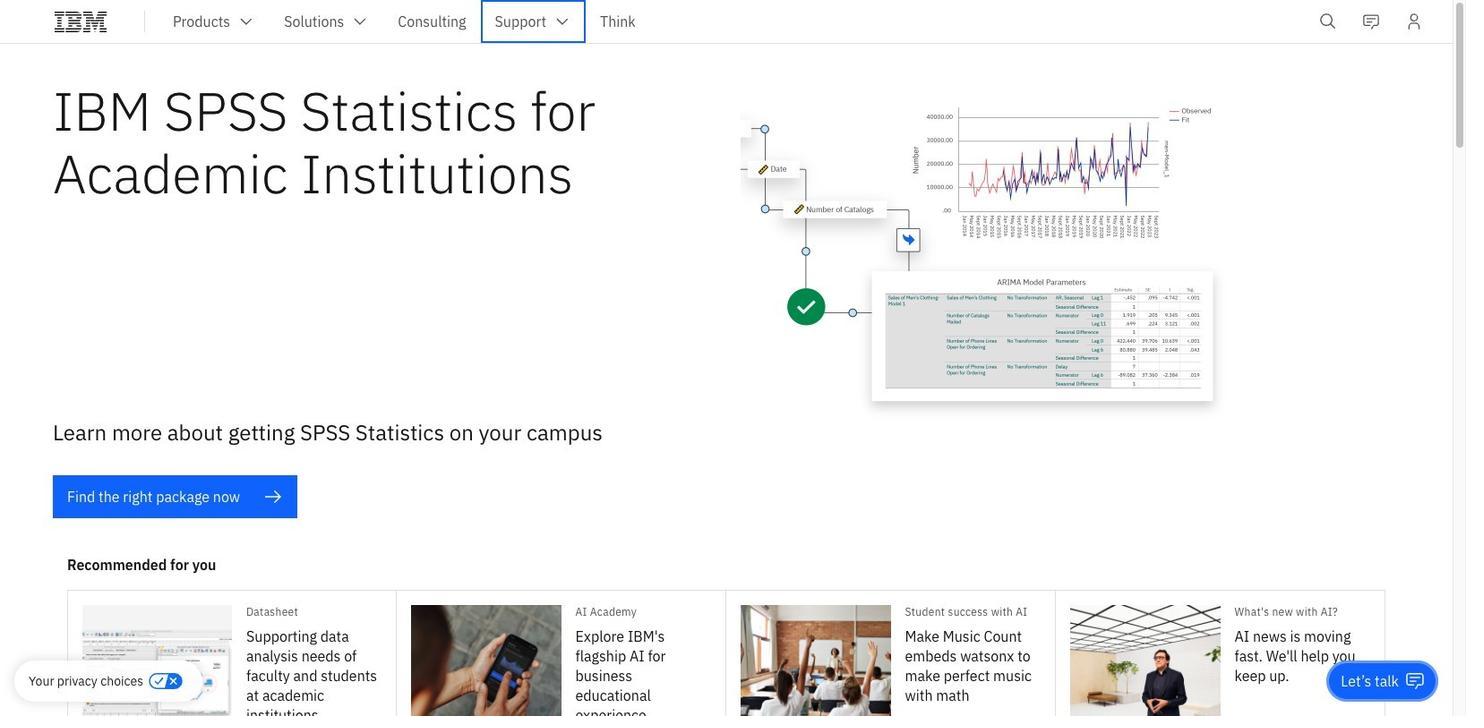 Task type: locate. For each thing, give the bounding box(es) containing it.
let's talk element
[[1342, 672, 1400, 692]]

your privacy choices element
[[29, 672, 143, 692]]



